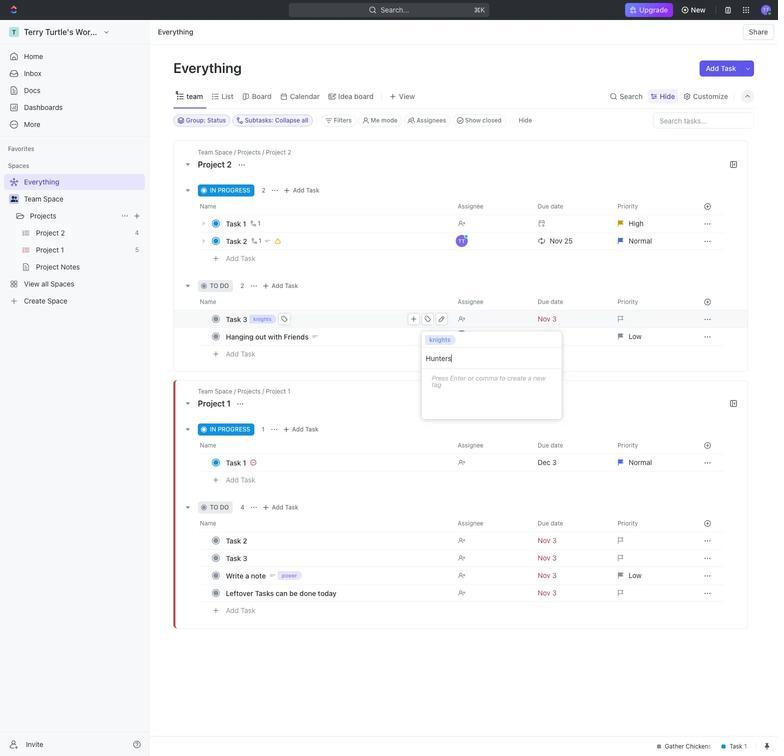 Task type: vqa. For each thing, say whether or not it's contained in the screenshot.
Hide button
yes



Task type: locate. For each thing, give the bounding box(es) containing it.
customize
[[694, 92, 729, 100]]

assignees
[[417, 117, 447, 124]]

in progress down project 2
[[210, 187, 251, 194]]

do left 4
[[220, 504, 229, 511]]

to do
[[210, 282, 229, 290], [210, 504, 229, 511]]

a
[[529, 374, 532, 382], [246, 571, 249, 580]]

tree containing team space
[[4, 174, 145, 309]]

0 vertical spatial progress
[[218, 187, 251, 194]]

0 vertical spatial 1 button
[[248, 219, 262, 229]]

do down the task 2
[[220, 282, 229, 290]]

task 3 link up hanging out with friends link
[[224, 312, 450, 326]]

2 in progress from the top
[[210, 426, 251, 433]]

assignees button
[[404, 115, 451, 127]]

add task
[[707, 64, 737, 73], [293, 187, 320, 194], [226, 254, 256, 262], [272, 282, 298, 290], [226, 349, 256, 358], [292, 426, 319, 433], [226, 476, 256, 484], [272, 504, 299, 511], [226, 606, 256, 615]]

favorites button
[[4, 143, 38, 155]]

1 horizontal spatial a
[[529, 374, 532, 382]]

in progress
[[210, 187, 251, 194], [210, 426, 251, 433]]

in
[[210, 187, 216, 194], [210, 426, 216, 433]]

1 button
[[248, 219, 262, 229], [249, 236, 263, 246]]

in down project 2
[[210, 187, 216, 194]]

1 button for 1
[[248, 219, 262, 229]]

1 vertical spatial project
[[198, 399, 225, 408]]

2 3 from the top
[[243, 554, 248, 562]]

projects
[[30, 212, 56, 220]]

customize button
[[681, 89, 732, 103]]

leftover tasks can be done today
[[226, 589, 337, 598]]

comma
[[476, 374, 498, 382]]

2 do from the top
[[220, 504, 229, 511]]

1 vertical spatial 1 button
[[249, 236, 263, 246]]

create
[[508, 374, 527, 382]]

new button
[[678, 2, 712, 18]]

1 button right the task 2
[[249, 236, 263, 246]]

today
[[318, 589, 337, 598]]

0 vertical spatial everything
[[158, 28, 193, 36]]

calendar
[[290, 92, 320, 100]]

0 vertical spatial project
[[198, 160, 225, 169]]

3
[[243, 315, 248, 323], [243, 554, 248, 562]]

Search tasks... text field
[[654, 113, 754, 128]]

0 vertical spatial in progress
[[210, 187, 251, 194]]

progress down project 2
[[218, 187, 251, 194]]

1 vertical spatial ‎task
[[226, 536, 241, 545]]

project
[[198, 160, 225, 169], [198, 399, 225, 408]]

out
[[256, 332, 266, 341]]

a left new
[[529, 374, 532, 382]]

write
[[226, 571, 244, 580]]

docs link
[[4, 83, 145, 99]]

idea board
[[339, 92, 374, 100]]

hanging out with friends
[[226, 332, 309, 341]]

a left "note"
[[246, 571, 249, 580]]

project 2
[[198, 160, 234, 169]]

2 for task 2
[[243, 237, 247, 245]]

0 vertical spatial in
[[210, 187, 216, 194]]

in progress down the "project 1" on the bottom of the page
[[210, 426, 251, 433]]

write a note link
[[224, 568, 450, 583]]

share button
[[744, 24, 775, 40]]

idea board link
[[337, 89, 374, 103]]

1 vertical spatial in progress
[[210, 426, 251, 433]]

leftover
[[226, 589, 253, 598]]

1 horizontal spatial hide
[[660, 92, 676, 100]]

do
[[220, 282, 229, 290], [220, 504, 229, 511]]

to do for 2
[[210, 282, 229, 290]]

0 vertical spatial a
[[529, 374, 532, 382]]

dashboards link
[[4, 100, 145, 116]]

0 vertical spatial to
[[210, 282, 218, 290]]

dashboards
[[24, 103, 63, 112]]

hide inside hide button
[[519, 117, 533, 124]]

2
[[227, 160, 232, 169], [262, 187, 266, 194], [243, 237, 247, 245], [241, 282, 244, 290], [243, 536, 247, 545]]

1 vertical spatial progress
[[218, 426, 251, 433]]

1 vertical spatial in
[[210, 426, 216, 433]]

to inside the press enter or comma to create a new tag
[[500, 374, 506, 382]]

1
[[243, 219, 246, 228], [258, 220, 261, 227], [259, 237, 262, 245], [227, 399, 231, 408], [262, 426, 265, 433], [243, 458, 246, 467]]

1 vertical spatial 3
[[243, 554, 248, 562]]

3 up "hanging"
[[243, 315, 248, 323]]

‎task inside ‎task 1 link
[[226, 458, 241, 467]]

2 for project 2
[[227, 160, 232, 169]]

‎task down 4
[[226, 536, 241, 545]]

0 vertical spatial 3
[[243, 315, 248, 323]]

0 vertical spatial task 3 link
[[224, 312, 450, 326]]

to do for 1
[[210, 504, 229, 511]]

to
[[210, 282, 218, 290], [500, 374, 506, 382], [210, 504, 218, 511]]

1 progress from the top
[[218, 187, 251, 194]]

docs
[[24, 86, 41, 95]]

progress down the "project 1" on the bottom of the page
[[218, 426, 251, 433]]

1 vertical spatial task 3 link
[[224, 551, 450, 565]]

0 horizontal spatial hide
[[519, 117, 533, 124]]

2 vertical spatial to
[[210, 504, 218, 511]]

progress for project 2
[[218, 187, 251, 194]]

2 ‎task from the top
[[226, 536, 241, 545]]

2 progress from the top
[[218, 426, 251, 433]]

‎task for ‎task 1
[[226, 458, 241, 467]]

task 3 down ‎task 2
[[226, 554, 248, 562]]

new
[[534, 374, 546, 382]]

1 vertical spatial hide
[[519, 117, 533, 124]]

1 vertical spatial to do
[[210, 504, 229, 511]]

progress
[[218, 187, 251, 194], [218, 426, 251, 433]]

in down the "project 1" on the bottom of the page
[[210, 426, 216, 433]]

to do down the task 2
[[210, 282, 229, 290]]

0 vertical spatial hide
[[660, 92, 676, 100]]

0 vertical spatial ‎task
[[226, 458, 241, 467]]

‎task 2
[[226, 536, 247, 545]]

task 3
[[226, 315, 248, 323], [226, 554, 248, 562]]

add
[[707, 64, 720, 73], [293, 187, 305, 194], [226, 254, 239, 262], [272, 282, 283, 290], [226, 349, 239, 358], [292, 426, 304, 433], [226, 476, 239, 484], [272, 504, 284, 511], [226, 606, 239, 615]]

board
[[355, 92, 374, 100]]

1 3 from the top
[[243, 315, 248, 323]]

1 vertical spatial a
[[246, 571, 249, 580]]

2 in from the top
[[210, 426, 216, 433]]

‎task 1
[[226, 458, 246, 467]]

1 vertical spatial everything
[[174, 60, 245, 76]]

done
[[300, 589, 316, 598]]

1 vertical spatial do
[[220, 504, 229, 511]]

1 do from the top
[[220, 282, 229, 290]]

2 project from the top
[[198, 399, 225, 408]]

0 vertical spatial task 3
[[226, 315, 248, 323]]

hide
[[660, 92, 676, 100], [519, 117, 533, 124]]

list
[[222, 92, 234, 100]]

0 vertical spatial do
[[220, 282, 229, 290]]

3 up write a note
[[243, 554, 248, 562]]

tree inside sidebar navigation
[[4, 174, 145, 309]]

1 in progress from the top
[[210, 187, 251, 194]]

tree
[[4, 174, 145, 309]]

task 3 link up write a note link
[[224, 551, 450, 565]]

task 3 link
[[224, 312, 450, 326], [224, 551, 450, 565]]

task 2
[[226, 237, 247, 245]]

1 to do from the top
[[210, 282, 229, 290]]

2 to do from the top
[[210, 504, 229, 511]]

knights
[[430, 336, 451, 344], [430, 336, 451, 344]]

1 vertical spatial to
[[500, 374, 506, 382]]

‎task
[[226, 458, 241, 467], [226, 536, 241, 545]]

everything
[[158, 28, 193, 36], [174, 60, 245, 76]]

1 vertical spatial task 3
[[226, 554, 248, 562]]

2 task 3 from the top
[[226, 554, 248, 562]]

to do left 4
[[210, 504, 229, 511]]

‎task up 4
[[226, 458, 241, 467]]

tasks
[[255, 589, 274, 598]]

task
[[722, 64, 737, 73], [306, 187, 320, 194], [226, 219, 241, 228], [226, 237, 241, 245], [241, 254, 256, 262], [285, 282, 298, 290], [226, 315, 241, 323], [241, 349, 256, 358], [306, 426, 319, 433], [241, 476, 256, 484], [285, 504, 299, 511], [226, 554, 241, 562], [241, 606, 256, 615]]

1 task 3 from the top
[[226, 315, 248, 323]]

in progress for 2
[[210, 187, 251, 194]]

1 ‎task from the top
[[226, 458, 241, 467]]

project for project 2
[[198, 160, 225, 169]]

home
[[24, 52, 43, 61]]

1 in from the top
[[210, 187, 216, 194]]

0 vertical spatial to do
[[210, 282, 229, 290]]

task 3 up "hanging"
[[226, 315, 248, 323]]

sidebar navigation
[[0, 20, 150, 756]]

everything link
[[156, 26, 196, 38]]

1 button right task 1
[[248, 219, 262, 229]]

or
[[468, 374, 474, 382]]

2 task 3 link from the top
[[224, 551, 450, 565]]

1 project from the top
[[198, 160, 225, 169]]



Task type: describe. For each thing, give the bounding box(es) containing it.
hide inside hide dropdown button
[[660, 92, 676, 100]]

tag
[[432, 380, 442, 388]]

team link
[[185, 89, 203, 103]]

upgrade
[[640, 6, 669, 14]]

do for 2
[[220, 282, 229, 290]]

‎task 1 link
[[224, 455, 450, 470]]

a inside the press enter or comma to create a new tag
[[529, 374, 532, 382]]

team
[[187, 92, 203, 100]]

hanging
[[226, 332, 254, 341]]

friends
[[284, 332, 309, 341]]

in progress for 1
[[210, 426, 251, 433]]

2 for ‎task 2
[[243, 536, 247, 545]]

share
[[750, 28, 769, 36]]

1 button for 2
[[249, 236, 263, 246]]

spaces
[[8, 162, 29, 170]]

user group image
[[10, 196, 18, 202]]

hide button
[[648, 89, 679, 103]]

team space
[[24, 195, 63, 203]]

space
[[43, 195, 63, 203]]

project 1
[[198, 399, 233, 408]]

Search or Create New text field
[[422, 348, 562, 369]]

‎task for ‎task 2
[[226, 536, 241, 545]]

press enter or comma to create a new tag
[[432, 374, 546, 388]]

in for 2
[[210, 187, 216, 194]]

enter
[[451, 374, 466, 382]]

task 1
[[226, 219, 246, 228]]

leftover tasks can be done today link
[[224, 586, 450, 601]]

favorites
[[8, 145, 34, 153]]

⌘k
[[475, 6, 486, 14]]

search...
[[381, 6, 410, 14]]

home link
[[4, 49, 145, 65]]

team
[[24, 195, 41, 203]]

board link
[[250, 89, 272, 103]]

calendar link
[[288, 89, 320, 103]]

can
[[276, 589, 288, 598]]

press
[[432, 374, 449, 382]]

1 inside ‎task 1 link
[[243, 458, 246, 467]]

4
[[241, 504, 245, 511]]

new
[[692, 6, 706, 14]]

be
[[290, 589, 298, 598]]

upgrade link
[[626, 3, 674, 17]]

list link
[[220, 89, 234, 103]]

inbox link
[[4, 66, 145, 82]]

hanging out with friends link
[[224, 329, 450, 344]]

inbox
[[24, 69, 42, 78]]

1 task 3 link from the top
[[224, 312, 450, 326]]

do for 1
[[220, 504, 229, 511]]

team space link
[[24, 191, 143, 207]]

0 horizontal spatial a
[[246, 571, 249, 580]]

search button
[[607, 89, 646, 103]]

board
[[252, 92, 272, 100]]

with
[[268, 332, 282, 341]]

write a note
[[226, 571, 266, 580]]

to for project 1
[[210, 504, 218, 511]]

in for 1
[[210, 426, 216, 433]]

note
[[251, 571, 266, 580]]

invite
[[26, 740, 43, 749]]

to for project 2
[[210, 282, 218, 290]]

hide button
[[515, 115, 537, 127]]

search
[[620, 92, 643, 100]]

‎task 2 link
[[224, 533, 450, 548]]

progress for project 1
[[218, 426, 251, 433]]

projects link
[[30, 208, 117, 224]]

project for project 1
[[198, 399, 225, 408]]

idea
[[339, 92, 353, 100]]



